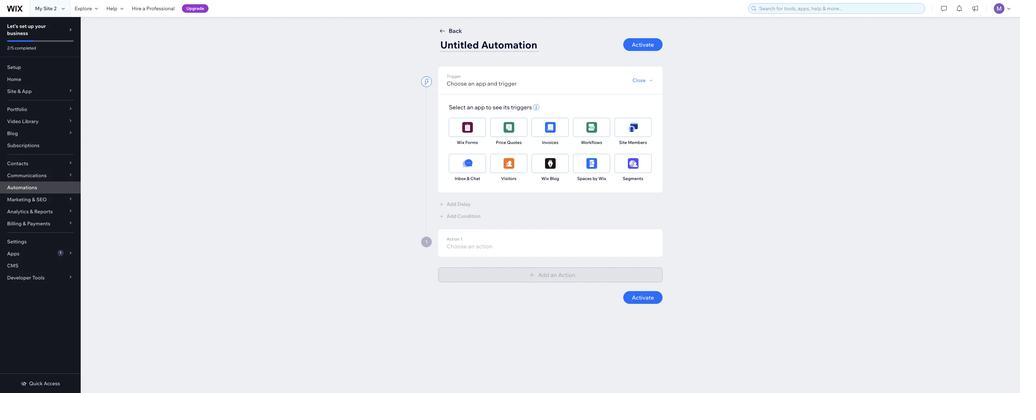 Task type: describe. For each thing, give the bounding box(es) containing it.
app inside trigger choose an app and trigger
[[476, 80, 486, 87]]

payments
[[27, 221, 50, 227]]

forms
[[465, 140, 478, 145]]

site for site members
[[619, 140, 627, 145]]

trigger
[[447, 74, 461, 79]]

wix blog
[[541, 176, 559, 181]]

sidebar element
[[0, 17, 81, 393]]

portfolio
[[7, 106, 27, 113]]

close
[[633, 77, 646, 84]]

library
[[22, 118, 39, 125]]

back button
[[438, 27, 462, 35]]

category image for segments
[[628, 158, 638, 169]]

analytics & reports button
[[0, 206, 81, 218]]

cms
[[7, 263, 18, 269]]

marketing & seo button
[[0, 194, 81, 206]]

spaces
[[577, 176, 592, 181]]

its
[[503, 104, 510, 111]]

wix forms
[[457, 140, 478, 145]]

let's set up your business
[[7, 23, 46, 36]]

set
[[19, 23, 27, 29]]

1 inside sidebar element
[[60, 251, 61, 255]]

1 vertical spatial blog
[[550, 176, 559, 181]]

your
[[35, 23, 46, 29]]

1 activate button from the top
[[624, 38, 663, 51]]

action
[[447, 236, 460, 242]]

category image for price quotes
[[504, 122, 514, 133]]

up
[[28, 23, 34, 29]]

setup
[[7, 64, 21, 70]]

site & app
[[7, 88, 32, 95]]

wix for wix forms
[[457, 140, 464, 145]]

billing
[[7, 221, 22, 227]]

price quotes
[[496, 140, 522, 145]]

back
[[449, 27, 462, 34]]

blog button
[[0, 127, 81, 139]]

wix for wix blog
[[541, 176, 549, 181]]

completed
[[15, 45, 36, 51]]

& for marketing
[[32, 196, 35, 203]]

developer tools
[[7, 275, 45, 281]]

contacts button
[[0, 158, 81, 170]]

let's
[[7, 23, 18, 29]]

1 vertical spatial an
[[467, 104, 473, 111]]

workflows
[[581, 140, 602, 145]]

1 activate from the top
[[632, 41, 654, 48]]

close button
[[633, 77, 654, 84]]

site & app button
[[0, 85, 81, 97]]

blog inside dropdown button
[[7, 130, 18, 137]]

quotes
[[507, 140, 522, 145]]

apps
[[7, 251, 19, 257]]

1 vertical spatial app
[[475, 104, 485, 111]]

analytics
[[7, 209, 29, 215]]

tools
[[32, 275, 45, 281]]

automations
[[7, 184, 37, 191]]

communications button
[[0, 170, 81, 182]]

automation
[[481, 39, 537, 51]]

settings link
[[0, 236, 81, 248]]

& for site
[[17, 88, 21, 95]]

to
[[486, 104, 492, 111]]

site for site & app
[[7, 88, 16, 95]]

my
[[35, 5, 42, 12]]

marketing & seo
[[7, 196, 47, 203]]

upgrade
[[186, 6, 204, 11]]

developer tools button
[[0, 272, 81, 284]]

marketing
[[7, 196, 31, 203]]

portfolio button
[[0, 103, 81, 115]]

billing & payments button
[[0, 218, 81, 230]]

2/5
[[7, 45, 14, 51]]

1 inside action 1 choose an action
[[461, 236, 463, 242]]

an inside trigger choose an app and trigger
[[468, 80, 475, 87]]

cms link
[[0, 260, 81, 272]]

icon image for members
[[628, 122, 638, 133]]

and
[[487, 80, 497, 87]]

upgrade button
[[182, 4, 208, 13]]

members
[[628, 140, 647, 145]]

action
[[476, 243, 492, 250]]

contacts
[[7, 160, 28, 167]]

my site 2
[[35, 5, 57, 12]]

2/5 completed
[[7, 45, 36, 51]]

choose inside trigger choose an app and trigger
[[447, 80, 467, 87]]

seo
[[36, 196, 47, 203]]

2
[[54, 5, 57, 12]]

home link
[[0, 73, 81, 85]]

trigger choose an app and trigger
[[447, 74, 517, 87]]



Task type: locate. For each thing, give the bounding box(es) containing it.
1 vertical spatial site
[[7, 88, 16, 95]]

blog down video
[[7, 130, 18, 137]]

& left the seo at the left of page
[[32, 196, 35, 203]]

1 vertical spatial icon image
[[462, 158, 473, 169]]

quick
[[29, 381, 43, 387]]

price
[[496, 140, 506, 145]]

2 vertical spatial an
[[468, 243, 475, 250]]

1 horizontal spatial site
[[43, 5, 53, 12]]

1 horizontal spatial wix
[[541, 176, 549, 181]]

category image
[[504, 158, 514, 169], [545, 158, 556, 169], [628, 158, 638, 169]]

video
[[7, 118, 21, 125]]

category image up visitors
[[504, 158, 514, 169]]

icon image for &
[[462, 158, 473, 169]]

settings
[[7, 239, 27, 245]]

segments
[[623, 176, 643, 181]]

select
[[449, 104, 466, 111]]

icon image up 'inbox & chat'
[[462, 158, 473, 169]]

triggers
[[511, 104, 532, 111]]

2 activate from the top
[[632, 294, 654, 301]]

help button
[[102, 0, 128, 17]]

0 vertical spatial an
[[468, 80, 475, 87]]

explore
[[75, 5, 92, 12]]

1 horizontal spatial 1
[[425, 239, 428, 245]]

activate button
[[624, 38, 663, 51], [624, 291, 663, 304]]

hire
[[132, 5, 141, 12]]

communications
[[7, 172, 47, 179]]

hire a professional
[[132, 5, 175, 12]]

professional
[[146, 5, 175, 12]]

automations link
[[0, 182, 81, 194]]

subscriptions link
[[0, 139, 81, 152]]

an left action
[[468, 243, 475, 250]]

site down home
[[7, 88, 16, 95]]

quick access button
[[21, 381, 60, 387]]

2 horizontal spatial 1
[[461, 236, 463, 242]]

category image up the "price quotes"
[[504, 122, 514, 133]]

site inside site & app popup button
[[7, 88, 16, 95]]

select an app to see its triggers
[[449, 104, 532, 111]]

trigger
[[499, 80, 517, 87]]

untitled automation
[[440, 39, 537, 51]]

icon image up site members
[[628, 122, 638, 133]]

category image up segments
[[628, 158, 638, 169]]

& for analytics
[[30, 209, 33, 215]]

video library
[[7, 118, 39, 125]]

site
[[43, 5, 53, 12], [7, 88, 16, 95], [619, 140, 627, 145]]

app
[[476, 80, 486, 87], [475, 104, 485, 111]]

1 vertical spatial activate
[[632, 294, 654, 301]]

0 horizontal spatial category image
[[504, 158, 514, 169]]

& for inbox
[[467, 176, 470, 181]]

help
[[106, 5, 117, 12]]

app left and
[[476, 80, 486, 87]]

inbox & chat
[[455, 176, 480, 181]]

0 vertical spatial app
[[476, 80, 486, 87]]

& inside popup button
[[30, 209, 33, 215]]

0 vertical spatial activate button
[[624, 38, 663, 51]]

category image up wix forms
[[462, 122, 473, 133]]

0 horizontal spatial 1
[[60, 251, 61, 255]]

0 vertical spatial activate
[[632, 41, 654, 48]]

& left chat
[[467, 176, 470, 181]]

category image for workflows
[[586, 122, 597, 133]]

app
[[22, 88, 32, 95]]

& for billing
[[23, 221, 26, 227]]

& right billing
[[23, 221, 26, 227]]

quick access
[[29, 381, 60, 387]]

2 horizontal spatial category image
[[628, 158, 638, 169]]

an
[[468, 80, 475, 87], [467, 104, 473, 111], [468, 243, 475, 250]]

category image up invoices
[[545, 122, 556, 133]]

choose inside action 1 choose an action
[[447, 243, 467, 250]]

billing & payments
[[7, 221, 50, 227]]

2 horizontal spatial site
[[619, 140, 627, 145]]

untitled
[[440, 39, 479, 51]]

activate
[[632, 41, 654, 48], [632, 294, 654, 301]]

1 horizontal spatial icon image
[[628, 122, 638, 133]]

invoices
[[542, 140, 558, 145]]

category image up wix blog
[[545, 158, 556, 169]]

0 vertical spatial blog
[[7, 130, 18, 137]]

choose
[[447, 80, 467, 87], [447, 243, 467, 250]]

reports
[[34, 209, 53, 215]]

an right select
[[467, 104, 473, 111]]

1 down settings link at the left of the page
[[60, 251, 61, 255]]

1 vertical spatial choose
[[447, 243, 467, 250]]

blog left spaces
[[550, 176, 559, 181]]

hire a professional link
[[128, 0, 179, 17]]

0 vertical spatial site
[[43, 5, 53, 12]]

& left reports
[[30, 209, 33, 215]]

0 vertical spatial icon image
[[628, 122, 638, 133]]

site members
[[619, 140, 647, 145]]

category image up spaces by wix
[[586, 158, 597, 169]]

video library button
[[0, 115, 81, 127]]

inbox
[[455, 176, 466, 181]]

see
[[493, 104, 502, 111]]

site left 2
[[43, 5, 53, 12]]

3 category image from the left
[[628, 158, 638, 169]]

category image
[[462, 122, 473, 133], [504, 122, 514, 133], [545, 122, 556, 133], [586, 122, 597, 133], [586, 158, 597, 169]]

action 1 choose an action
[[447, 236, 492, 250]]

category image for wix forms
[[462, 122, 473, 133]]

access
[[44, 381, 60, 387]]

analytics & reports
[[7, 209, 53, 215]]

icon image
[[628, 122, 638, 133], [462, 158, 473, 169]]

1 horizontal spatial category image
[[545, 158, 556, 169]]

wix
[[457, 140, 464, 145], [541, 176, 549, 181], [599, 176, 606, 181]]

2 activate button from the top
[[624, 291, 663, 304]]

choose down "action" on the bottom left of page
[[447, 243, 467, 250]]

a
[[143, 5, 145, 12]]

2 choose from the top
[[447, 243, 467, 250]]

Search for tools, apps, help & more... field
[[757, 4, 923, 13]]

category image up workflows
[[586, 122, 597, 133]]

0 vertical spatial choose
[[447, 80, 467, 87]]

home
[[7, 76, 21, 82]]

& left app
[[17, 88, 21, 95]]

site left members
[[619, 140, 627, 145]]

2 horizontal spatial wix
[[599, 176, 606, 181]]

developer
[[7, 275, 31, 281]]

1 category image from the left
[[504, 158, 514, 169]]

2 category image from the left
[[545, 158, 556, 169]]

spaces by wix
[[577, 176, 606, 181]]

choose down trigger on the left top of the page
[[447, 80, 467, 87]]

category image for spaces by wix
[[586, 158, 597, 169]]

1 horizontal spatial blog
[[550, 176, 559, 181]]

category image for invoices
[[545, 122, 556, 133]]

1 right "action" on the bottom left of page
[[461, 236, 463, 242]]

0 horizontal spatial site
[[7, 88, 16, 95]]

setup link
[[0, 61, 81, 73]]

category image for visitors
[[504, 158, 514, 169]]

subscriptions
[[7, 142, 39, 149]]

business
[[7, 30, 28, 36]]

an inside action 1 choose an action
[[468, 243, 475, 250]]

0 horizontal spatial icon image
[[462, 158, 473, 169]]

0 horizontal spatial wix
[[457, 140, 464, 145]]

1 left "action" on the bottom left of page
[[425, 239, 428, 245]]

1 vertical spatial activate button
[[624, 291, 663, 304]]

chat
[[471, 176, 480, 181]]

0 horizontal spatial blog
[[7, 130, 18, 137]]

2 vertical spatial site
[[619, 140, 627, 145]]

visitors
[[501, 176, 517, 181]]

1 choose from the top
[[447, 80, 467, 87]]

app left to
[[475, 104, 485, 111]]

an left and
[[468, 80, 475, 87]]

category image for wix blog
[[545, 158, 556, 169]]



Task type: vqa. For each thing, say whether or not it's contained in the screenshot.
Choose inside Trigger Choose an app and trigger
yes



